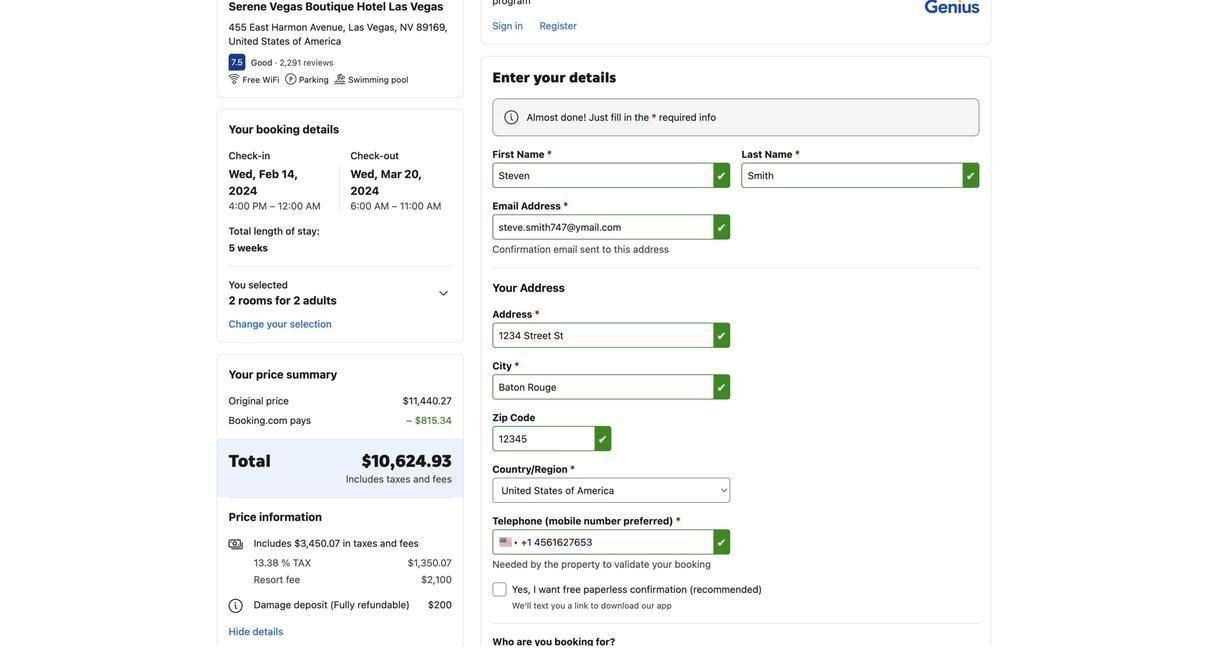 Task type: locate. For each thing, give the bounding box(es) containing it.
2 vertical spatial your
[[652, 559, 672, 571]]

1 horizontal spatial wed,
[[351, 168, 378, 181]]

wed, left feb
[[229, 168, 256, 181]]

1 vertical spatial your
[[267, 319, 287, 330]]

0 vertical spatial and
[[413, 474, 430, 485]]

states
[[261, 35, 290, 47]]

weeks
[[238, 242, 268, 254]]

0 horizontal spatial wed,
[[229, 168, 256, 181]]

%
[[281, 558, 290, 569]]

you
[[551, 601, 565, 611]]

sent
[[580, 244, 600, 255]]

1 horizontal spatial name
[[765, 149, 793, 160]]

1 horizontal spatial –
[[392, 200, 398, 212]]

your for your price summary
[[229, 368, 254, 382]]

2 vertical spatial to
[[591, 601, 599, 611]]

needed by the property to validate your booking
[[493, 559, 711, 571]]

1 horizontal spatial booking
[[675, 559, 711, 571]]

needed
[[493, 559, 528, 571]]

– right the 6:00 am
[[392, 200, 398, 212]]

fee
[[286, 575, 300, 586]]

1 horizontal spatial the
[[635, 112, 649, 123]]

original price
[[229, 396, 289, 407]]

nv
[[400, 21, 414, 33]]

address
[[633, 244, 669, 255]]

1 vertical spatial taxes
[[354, 538, 378, 550]]

sign in button
[[493, 19, 523, 33]]

–
[[270, 200, 275, 212], [392, 200, 398, 212]]

your down the free
[[229, 123, 254, 136]]

selection
[[290, 319, 332, 330]]

price for your
[[256, 368, 284, 382]]

includes down '$10,624.93'
[[346, 474, 384, 485]]

2 down you
[[229, 294, 236, 307]]

wed, left mar
[[351, 168, 378, 181]]

reviews
[[304, 58, 334, 67]]

0 vertical spatial taxes
[[387, 474, 411, 485]]

1 horizontal spatial details
[[303, 123, 339, 136]]

details down damage
[[253, 627, 283, 638]]

1 vertical spatial price
[[266, 396, 289, 407]]

0 vertical spatial to
[[602, 244, 612, 255]]

name inside first name *
[[517, 149, 545, 160]]

2 vertical spatial details
[[253, 627, 283, 638]]

stay:
[[298, 226, 320, 237]]

wifi
[[263, 75, 280, 85]]

0 horizontal spatial booking
[[256, 123, 300, 136]]

taxes right $3,450.07
[[354, 538, 378, 550]]

2024 up 4:00 pm
[[229, 184, 257, 198]]

$200
[[428, 600, 452, 611]]

None text field
[[493, 375, 731, 400]]

enter
[[493, 69, 530, 87]]

register
[[540, 20, 577, 31]]

1 vertical spatial of
[[286, 226, 295, 237]]

total up 5
[[229, 226, 251, 237]]

fees down '$10,624.93'
[[433, 474, 452, 485]]

None text field
[[493, 163, 731, 188], [742, 163, 980, 188], [493, 323, 731, 348], [493, 163, 731, 188], [742, 163, 980, 188], [493, 323, 731, 348]]

wed, for wed, feb 14, 2024
[[229, 168, 256, 181]]

0 horizontal spatial –
[[270, 200, 275, 212]]

0 vertical spatial includes
[[346, 474, 384, 485]]

and up "refundable)"
[[380, 538, 397, 550]]

zip code
[[493, 412, 536, 424]]

0 horizontal spatial includes
[[254, 538, 292, 550]]

of inside 455 east harmon avenue, las vegas, nv 89169, united states of america
[[293, 35, 302, 47]]

in inside check-in wed, feb 14, 2024 4:00 pm – 12:00 am
[[262, 150, 270, 162]]

fees
[[433, 474, 452, 485], [400, 538, 419, 550]]

details for enter your details
[[569, 69, 616, 87]]

0 vertical spatial booking
[[256, 123, 300, 136]]

confirmation
[[630, 584, 687, 596]]

0 horizontal spatial fees
[[400, 538, 419, 550]]

includes for includes $3,450.07 in taxes and fees
[[254, 538, 292, 550]]

your down for
[[267, 319, 287, 330]]

rooms
[[238, 294, 273, 307]]

you selected 2 rooms for  2 adults
[[229, 279, 337, 307]]

total inside total length of stay: 5 weeks
[[229, 226, 251, 237]]

0 vertical spatial price
[[256, 368, 284, 382]]

– for mar
[[392, 200, 398, 212]]

in right the sign
[[515, 20, 523, 31]]

wed, inside check-in wed, feb 14, 2024 4:00 pm – 12:00 am
[[229, 168, 256, 181]]

your up confirmation
[[652, 559, 672, 571]]

almost done! just fill in the * required info
[[527, 112, 716, 123]]

address inside email address *
[[521, 200, 561, 212]]

0 vertical spatial your
[[534, 69, 566, 87]]

length
[[254, 226, 283, 237]]

your booking details
[[229, 123, 339, 136]]

email address *
[[493, 200, 568, 212]]

booking up feb
[[256, 123, 300, 136]]

your up address *
[[493, 282, 517, 295]]

0 horizontal spatial details
[[253, 627, 283, 638]]

and down '$10,624.93'
[[413, 474, 430, 485]]

your up original
[[229, 368, 254, 382]]

1 horizontal spatial 2024
[[351, 184, 379, 198]]

2024 up the 6:00 am
[[351, 184, 379, 198]]

2 wed, from the left
[[351, 168, 378, 181]]

parking
[[299, 75, 329, 85]]

4:00 pm
[[229, 200, 267, 212]]

0 horizontal spatial 2
[[229, 294, 236, 307]]

check-
[[229, 150, 262, 162], [351, 150, 384, 162]]

of inside total length of stay: 5 weeks
[[286, 226, 295, 237]]

address *
[[493, 308, 540, 320]]

name right first
[[517, 149, 545, 160]]

2 vertical spatial address
[[493, 309, 533, 320]]

0 horizontal spatial check-
[[229, 150, 262, 162]]

zip
[[493, 412, 508, 424]]

check- for feb
[[229, 150, 262, 162]]

united
[[229, 35, 259, 47]]

0 vertical spatial total
[[229, 226, 251, 237]]

* right the last
[[795, 148, 800, 160]]

booking.com
[[229, 415, 287, 427]]

info
[[700, 112, 716, 123]]

1 vertical spatial details
[[303, 123, 339, 136]]

original
[[229, 396, 264, 407]]

address down your address
[[493, 309, 533, 320]]

0 vertical spatial details
[[569, 69, 616, 87]]

in
[[515, 20, 523, 31], [624, 112, 632, 123], [262, 150, 270, 162], [343, 538, 351, 550]]

avenue,
[[310, 21, 346, 33]]

the
[[635, 112, 649, 123], [544, 559, 559, 571]]

1 total from the top
[[229, 226, 251, 237]]

2 right for
[[293, 294, 300, 307]]

1 vertical spatial address
[[520, 282, 565, 295]]

0 vertical spatial your
[[229, 123, 254, 136]]

price for original
[[266, 396, 289, 407]]

swimming
[[348, 75, 389, 85]]

1 vertical spatial the
[[544, 559, 559, 571]]

wed, for wed, mar 20, 2024
[[351, 168, 378, 181]]

first
[[493, 149, 514, 160]]

mar
[[381, 168, 402, 181]]

includes
[[346, 474, 384, 485], [254, 538, 292, 550]]

0 vertical spatial address
[[521, 200, 561, 212]]

check- up mar
[[351, 150, 384, 162]]

i
[[534, 584, 536, 596]]

price
[[229, 511, 257, 524]]

1 vertical spatial your
[[493, 282, 517, 295]]

your for change
[[267, 319, 287, 330]]

telephone
[[493, 516, 543, 527]]

1 horizontal spatial your
[[534, 69, 566, 87]]

in up feb
[[262, 150, 270, 162]]

– inside the 'check-out wed, mar 20, 2024 6:00 am – 11:00 am'
[[392, 200, 398, 212]]

booking up '(recommended)'
[[675, 559, 711, 571]]

the right fill
[[635, 112, 649, 123]]

address up address *
[[520, 282, 565, 295]]

0 horizontal spatial your
[[267, 319, 287, 330]]

1 horizontal spatial 2
[[293, 294, 300, 307]]

2 – from the left
[[392, 200, 398, 212]]

your right enter
[[534, 69, 566, 87]]

(mobile
[[545, 516, 582, 527]]

– right 4:00 pm
[[270, 200, 275, 212]]

2 2024 from the left
[[351, 184, 379, 198]]

to right link
[[591, 601, 599, 611]]

1 horizontal spatial and
[[413, 474, 430, 485]]

2 horizontal spatial your
[[652, 559, 672, 571]]

$3,450.07
[[294, 538, 340, 550]]

email
[[493, 200, 519, 212]]

address right email
[[521, 200, 561, 212]]

name right the last
[[765, 149, 793, 160]]

includes for includes taxes and fees
[[346, 474, 384, 485]]

total down the "booking.com"
[[229, 451, 271, 472]]

fees up $1,350.07
[[400, 538, 419, 550]]

1 vertical spatial includes
[[254, 538, 292, 550]]

0 vertical spatial of
[[293, 35, 302, 47]]

2 vertical spatial your
[[229, 368, 254, 382]]

1 2024 from the left
[[229, 184, 257, 198]]

change your selection link
[[223, 312, 337, 337]]

* down your address
[[535, 308, 540, 320]]

2024 inside check-in wed, feb 14, 2024 4:00 pm – 12:00 am
[[229, 184, 257, 198]]

0 horizontal spatial name
[[517, 149, 545, 160]]

to down +1 text field
[[603, 559, 612, 571]]

check- inside check-in wed, feb 14, 2024 4:00 pm – 12:00 am
[[229, 150, 262, 162]]

of left stay:
[[286, 226, 295, 237]]

in right $3,450.07
[[343, 538, 351, 550]]

1 vertical spatial fees
[[400, 538, 419, 550]]

2
[[229, 294, 236, 307], [293, 294, 300, 307]]

details inside hide details button
[[253, 627, 283, 638]]

your inside 'link'
[[267, 319, 287, 330]]

*
[[652, 112, 657, 123], [547, 148, 552, 160], [795, 148, 800, 160], [564, 200, 568, 212], [535, 308, 540, 320], [515, 360, 519, 372], [570, 463, 575, 476], [676, 515, 681, 527]]

of down harmon
[[293, 35, 302, 47]]

to
[[602, 244, 612, 255], [603, 559, 612, 571], [591, 601, 599, 611]]

details down parking
[[303, 123, 339, 136]]

includes up 13.38 at the left of the page
[[254, 538, 292, 550]]

1 check- from the left
[[229, 150, 262, 162]]

2 total from the top
[[229, 451, 271, 472]]

Double-check for typos text field
[[493, 215, 731, 240]]

455 east harmon avenue, las vegas, nv 89169, united states of america
[[229, 21, 448, 47]]

details up just
[[569, 69, 616, 87]]

check- inside the 'check-out wed, mar 20, 2024 6:00 am – 11:00 am'
[[351, 150, 384, 162]]

in inside button
[[515, 20, 523, 31]]

1 horizontal spatial includes
[[346, 474, 384, 485]]

1 vertical spatial to
[[603, 559, 612, 571]]

1 vertical spatial total
[[229, 451, 271, 472]]

deposit
[[294, 600, 328, 611]]

– for feb
[[270, 200, 275, 212]]

almost
[[527, 112, 558, 123]]

change
[[229, 319, 264, 330]]

pool
[[391, 75, 409, 85]]

– inside check-in wed, feb 14, 2024 4:00 pm – 12:00 am
[[270, 200, 275, 212]]

hide details
[[229, 627, 283, 638]]

price up original price
[[256, 368, 284, 382]]

price up booking.com pays
[[266, 396, 289, 407]]

includes $3,450.07 in taxes and fees
[[254, 538, 419, 550]]

paperless
[[584, 584, 628, 596]]

to left this on the right of page
[[602, 244, 612, 255]]

change your selection
[[229, 319, 332, 330]]

2 horizontal spatial details
[[569, 69, 616, 87]]

1 wed, from the left
[[229, 168, 256, 181]]

total for total
[[229, 451, 271, 472]]

2024 inside the 'check-out wed, mar 20, 2024 6:00 am – 11:00 am'
[[351, 184, 379, 198]]

1 – from the left
[[270, 200, 275, 212]]

455
[[229, 21, 247, 33]]

0 vertical spatial fees
[[433, 474, 452, 485]]

0 horizontal spatial 2024
[[229, 184, 257, 198]]

taxes down '$10,624.93'
[[387, 474, 411, 485]]

2 check- from the left
[[351, 150, 384, 162]]

0 horizontal spatial and
[[380, 538, 397, 550]]

your
[[534, 69, 566, 87], [267, 319, 287, 330], [652, 559, 672, 571]]

1 horizontal spatial fees
[[433, 474, 452, 485]]

details
[[569, 69, 616, 87], [303, 123, 339, 136], [253, 627, 283, 638]]

1 horizontal spatial check-
[[351, 150, 384, 162]]

the right by
[[544, 559, 559, 571]]

0 vertical spatial the
[[635, 112, 649, 123]]

2 name from the left
[[765, 149, 793, 160]]

name inside "last name *"
[[765, 149, 793, 160]]

14,
[[282, 168, 298, 181]]

rated good element
[[251, 58, 272, 67]]

selected
[[248, 279, 288, 291]]

1 name from the left
[[517, 149, 545, 160]]

check- up feb
[[229, 150, 262, 162]]

wed, inside the 'check-out wed, mar 20, 2024 6:00 am – 11:00 am'
[[351, 168, 378, 181]]



Task type: vqa. For each thing, say whether or not it's contained in the screenshot.
(recommended)
yes



Task type: describe. For each thing, give the bounding box(es) containing it.
just
[[589, 112, 608, 123]]

last
[[742, 149, 763, 160]]

for
[[275, 294, 291, 307]]

resort fee
[[254, 575, 300, 586]]

2024 for wed, feb 14, 2024
[[229, 184, 257, 198]]

·
[[275, 58, 277, 67]]

address for your
[[520, 282, 565, 295]]

Zip Code text field
[[493, 427, 612, 452]]

1 horizontal spatial taxes
[[387, 474, 411, 485]]

13.38
[[254, 558, 279, 569]]

12:00 am
[[278, 200, 321, 212]]

$1,350.07
[[408, 558, 452, 569]]

7.5
[[231, 57, 243, 67]]

sign in
[[493, 20, 523, 31]]

check- for mar
[[351, 150, 384, 162]]

0 horizontal spatial taxes
[[354, 538, 378, 550]]

first name *
[[493, 148, 552, 160]]

20,
[[405, 168, 422, 181]]

free
[[563, 584, 581, 596]]

* down zip code text field on the bottom
[[570, 463, 575, 476]]

1 2 from the left
[[229, 294, 236, 307]]

check-out wed, mar 20, 2024 6:00 am – 11:00 am
[[351, 150, 442, 212]]

* right preferred)
[[676, 515, 681, 527]]

country/region *
[[493, 463, 575, 476]]

includes taxes and fees
[[346, 474, 452, 485]]

code
[[510, 412, 536, 424]]

by
[[531, 559, 542, 571]]

country/region
[[493, 464, 568, 476]]

last name *
[[742, 148, 800, 160]]

feb
[[259, 168, 279, 181]]

city *
[[493, 360, 519, 372]]

* down "almost"
[[547, 148, 552, 160]]

scored 7.5 element
[[229, 54, 245, 71]]

1 vertical spatial booking
[[675, 559, 711, 571]]

good
[[251, 58, 272, 67]]

details for your booking details
[[303, 123, 339, 136]]

your for your booking details
[[229, 123, 254, 136]]

confirmation email sent to this address
[[493, 244, 669, 255]]

your for enter
[[534, 69, 566, 87]]

* up email
[[564, 200, 568, 212]]

out
[[384, 150, 399, 162]]

2 2 from the left
[[293, 294, 300, 307]]

resort
[[254, 575, 283, 586]]

2024 for wed, mar 20, 2024
[[351, 184, 379, 198]]

price information
[[229, 511, 322, 524]]

your address
[[493, 282, 565, 295]]

total length of stay: 5 weeks
[[229, 226, 320, 254]]

your for your address
[[493, 282, 517, 295]]

address inside address *
[[493, 309, 533, 320]]

your price summary
[[229, 368, 337, 382]]

harmon
[[272, 21, 307, 33]]

total for total length of stay: 5 weeks
[[229, 226, 251, 237]]

in right fill
[[624, 112, 632, 123]]

* left required
[[652, 112, 657, 123]]

+1 text field
[[493, 530, 731, 555]]

6:00 am
[[351, 200, 389, 212]]

done!
[[561, 112, 587, 123]]

5
[[229, 242, 235, 254]]

hide
[[229, 627, 250, 638]]

good · 2,291 reviews
[[251, 58, 334, 67]]

preferred)
[[624, 516, 674, 527]]

11:00 am
[[400, 200, 442, 212]]

name for last name *
[[765, 149, 793, 160]]

(recommended)
[[690, 584, 762, 596]]

name for first name *
[[517, 149, 545, 160]]

0 horizontal spatial the
[[544, 559, 559, 571]]

validate
[[615, 559, 650, 571]]

yes,
[[512, 584, 531, 596]]

las
[[349, 21, 364, 33]]

address for email
[[521, 200, 561, 212]]

2,291
[[280, 58, 301, 67]]

hide details button
[[223, 620, 289, 645]]

$11,440.27
[[403, 396, 452, 407]]

text
[[534, 601, 549, 611]]

tax
[[293, 558, 311, 569]]

register button
[[540, 19, 577, 33]]

swimming pool
[[348, 75, 409, 85]]

a
[[568, 601, 572, 611]]

free
[[243, 75, 260, 85]]

to inside yes, i want free paperless confirmation (recommended) we'll text you a link to download our app
[[591, 601, 599, 611]]

pays
[[290, 415, 311, 427]]

refundable)
[[358, 600, 410, 611]]

* right city
[[515, 360, 519, 372]]

$2,100
[[421, 575, 452, 586]]

$10,624.93
[[361, 451, 452, 472]]

fill
[[611, 112, 622, 123]]

download
[[601, 601, 639, 611]]

damage deposit (fully refundable)
[[254, 600, 410, 611]]

enter your details
[[493, 69, 616, 87]]

1 vertical spatial and
[[380, 538, 397, 550]]

(fully
[[330, 600, 355, 611]]

america
[[304, 35, 341, 47]]

damage
[[254, 600, 291, 611]]



